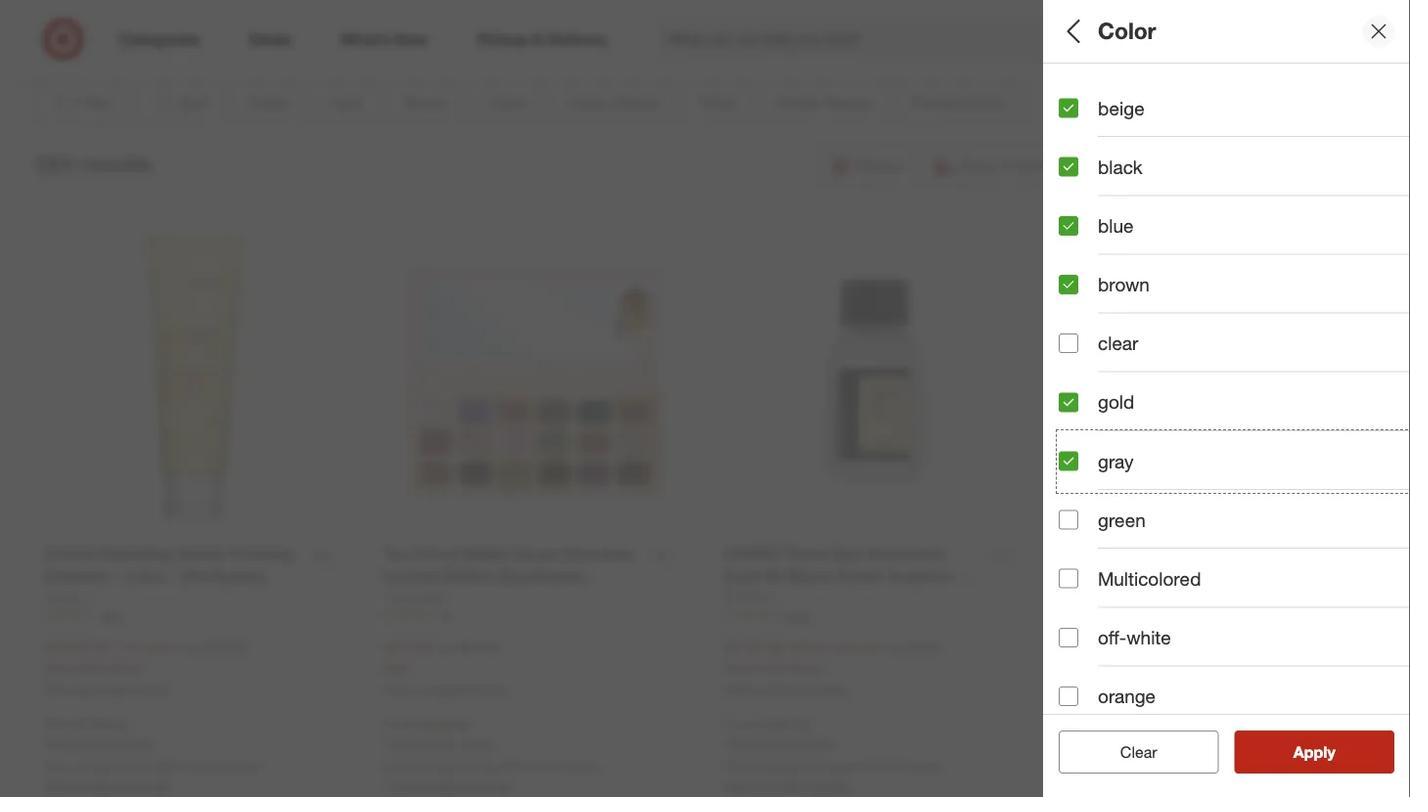 Task type: describe. For each thing, give the bounding box(es) containing it.
available for $27.00
[[409, 759, 462, 776]]

color beige; black; blue; brown; gold; gray
[[1059, 282, 1282, 325]]

$27.00 reg $54.00 sale when purchased online
[[384, 638, 508, 698]]

filters
[[1092, 17, 1153, 45]]

advertisement region
[[118, 0, 1292, 46]]

white
[[1126, 627, 1171, 649]]

available for $24.00
[[69, 759, 122, 776]]

purchased inside $27.00 reg $54.00 sale when purchased online
[[417, 683, 473, 698]]

$24.00
[[43, 638, 90, 657]]

free for $24.00
[[43, 715, 70, 732]]

off-white checkbox
[[1059, 628, 1078, 648]]

online inside $3.50 - $8.40 ends today when purchased online
[[1157, 684, 1189, 699]]

lamar for $5.95
[[904, 759, 943, 776]]

free for $5.95
[[724, 715, 751, 732]]

black checkbox
[[1059, 157, 1078, 177]]

1997 link
[[724, 608, 1025, 624]]

gray inside color beige; black; blue; brown; gold; gray
[[1255, 308, 1282, 325]]

anastasia
[[1059, 239, 1118, 256]]

9227 link
[[1065, 609, 1367, 625]]

) inside $24.00 ( $5.71 /ounce ) reg $30.00 sale ends today when purchased online
[[173, 639, 177, 656]]

results for see results
[[1305, 743, 1356, 762]]

865 link
[[43, 608, 344, 624]]

see
[[1273, 743, 1301, 762]]

when inside $27.00 reg $54.00 sale when purchased online
[[384, 683, 414, 698]]

deals
[[1059, 84, 1109, 106]]

clear
[[1098, 332, 1138, 355]]

( for $5.95
[[766, 639, 770, 656]]

$3.50 - $8.40 ends today when purchased online
[[1065, 639, 1189, 699]]

free for $3.50
[[1065, 716, 1092, 733]]

black
[[1098, 156, 1143, 178]]

free shipping * * exclusions apply. not available at austin south lamar check nearby stores for $27.00
[[384, 715, 602, 796]]

$5.71
[[97, 639, 131, 656]]

exclusions for $5.95
[[729, 735, 794, 753]]

check for $5.95
[[724, 779, 764, 796]]

1802;
[[1366, 239, 1400, 256]]

benefit button
[[1059, 680, 1410, 749]]

sale inside $5.95 ( $5.89 /fluid ounce ) reg $8.50 sale ends today when purchased online
[[724, 659, 751, 677]]

gold;
[[1221, 308, 1252, 325]]

black;
[[1101, 308, 1137, 325]]

exclusions for $24.00
[[48, 735, 113, 753]]

green
[[1098, 509, 1146, 531]]

brown;
[[1175, 308, 1217, 325]]

apply. for $27.00
[[458, 735, 494, 753]]

stores for $5.95
[[813, 779, 851, 796]]

off-white
[[1098, 627, 1171, 649]]

lamar for $24.00
[[223, 759, 262, 776]]

exclusions apply. link for $27.00
[[388, 735, 494, 753]]

austin for $27.00
[[482, 759, 520, 776]]

865
[[104, 609, 123, 623]]

apply button
[[1234, 731, 1394, 774]]

) inside $5.95 ( $5.89 /fluid ounce ) reg $8.50 sale ends today when purchased online
[[875, 639, 879, 656]]

check nearby stores button for $5.95
[[724, 778, 851, 797]]

$5.95
[[724, 638, 762, 657]]

search
[[1129, 31, 1176, 50]]

purchased inside $3.50 - $8.40 ends today when purchased online
[[1098, 684, 1154, 699]]

apply. for $24.00
[[117, 735, 154, 753]]

6 link
[[384, 608, 685, 624]]

color for color
[[1098, 17, 1156, 45]]

purchased inside $24.00 ( $5.71 /ounce ) reg $30.00 sale ends today when purchased online
[[77, 683, 133, 698]]

benefit
[[1059, 700, 1122, 723]]

free shipping * exclusions apply.
[[1065, 716, 1175, 754]]

austin for $5.95
[[822, 759, 860, 776]]

online inside $27.00 reg $54.00 sale when purchased online
[[476, 683, 508, 698]]

off-
[[1098, 627, 1126, 649]]

online inside $24.00 ( $5.71 /ounce ) reg $30.00 sale ends today when purchased online
[[136, 683, 167, 698]]

apply
[[1293, 743, 1335, 762]]

today inside $3.50 - $8.40 ends today when purchased online
[[1129, 660, 1164, 678]]

Multicolored checkbox
[[1059, 569, 1078, 589]]

beige checkbox
[[1059, 98, 1078, 118]]

check nearby stores button for $24.00
[[43, 778, 170, 797]]

not for $5.95
[[724, 759, 746, 776]]

check for $24.00
[[43, 779, 83, 796]]

when inside $24.00 ( $5.71 /ounce ) reg $30.00 sale ends today when purchased online
[[43, 683, 74, 698]]

( for $24.00
[[94, 639, 97, 656]]

health facts
[[1059, 632, 1169, 654]]

stores for $27.00
[[473, 779, 510, 796]]

when inside $3.50 - $8.40 ends today when purchased online
[[1065, 684, 1095, 699]]

shade
[[1059, 495, 1114, 517]]

$8.50
[[907, 639, 940, 656]]

facts
[[1121, 632, 1169, 654]]

shipping for $5.71
[[74, 715, 126, 732]]

/ounce
[[131, 639, 173, 656]]

brown
[[1098, 273, 1150, 296]]

multicolored
[[1098, 568, 1201, 590]]

health facts button
[[1059, 612, 1410, 680]]

check for $27.00
[[384, 779, 423, 796]]

shade range button
[[1059, 475, 1410, 543]]

blue;
[[1141, 308, 1171, 325]]

ounce
[[837, 639, 875, 656]]

apply. inside free shipping * exclusions apply.
[[1139, 736, 1175, 754]]

orange
[[1098, 685, 1156, 708]]

ends inside $5.95 ( $5.89 /fluid ounce ) reg $8.50 sale ends today when purchased online
[[755, 659, 785, 677]]

$54.00
[[458, 639, 499, 656]]

ends inside $3.50 - $8.40 ends today when purchased online
[[1095, 660, 1125, 678]]

$3.50
[[1065, 639, 1103, 658]]

-
[[1107, 639, 1113, 658]]

form
[[1134, 563, 1180, 586]]

all
[[1152, 743, 1167, 762]]

nearby for $27.00
[[427, 779, 469, 796]]

see results button
[[1234, 731, 1394, 774]]

search button
[[1129, 18, 1176, 65]]

type
[[1059, 152, 1100, 175]]

all filters
[[1059, 17, 1153, 45]]



Task type: vqa. For each thing, say whether or not it's contained in the screenshot.
top results
yes



Task type: locate. For each thing, give the bounding box(es) containing it.
when down $24.00
[[43, 683, 74, 698]]

6
[[444, 609, 451, 623]]

$5.89
[[770, 639, 803, 656]]

brown checkbox
[[1059, 275, 1078, 295]]

1 available from the left
[[69, 759, 122, 776]]

2 reg from the left
[[434, 639, 454, 656]]

( right $5.95
[[766, 639, 770, 656]]

7 link
[[1327, 18, 1370, 61]]

color inside color beige; black; blue; brown; gold; gray
[[1059, 282, 1107, 305]]

2 horizontal spatial available
[[750, 759, 803, 776]]

reg inside $24.00 ( $5.71 /ounce ) reg $30.00 sale ends today when purchased online
[[181, 639, 201, 656]]

product form
[[1059, 563, 1180, 586]]

results inside button
[[1305, 743, 1356, 762]]

gray inside the color dialog
[[1098, 450, 1134, 472]]

purchased down $5.89
[[758, 683, 814, 698]]

results right 584
[[80, 151, 152, 178]]

green checkbox
[[1059, 510, 1078, 530]]

0 vertical spatial results
[[80, 151, 152, 178]]

exclusions apply. link for $5.95
[[729, 735, 835, 753]]

3 at from the left
[[807, 759, 818, 776]]

clear all
[[1110, 743, 1167, 762]]

1 stores from the left
[[132, 779, 170, 796]]

reg
[[181, 639, 201, 656], [434, 639, 454, 656], [883, 639, 903, 656]]

today inside $5.95 ( $5.89 /fluid ounce ) reg $8.50 sale ends today when purchased online
[[789, 659, 823, 677]]

1 horizontal spatial sale
[[384, 659, 410, 677]]

2 check nearby stores button from the left
[[384, 778, 510, 797]]

type button
[[1059, 132, 1410, 201]]

gray right gold;
[[1255, 308, 1282, 325]]

1 sale from the left
[[43, 659, 70, 677]]

at for $5.95
[[807, 759, 818, 776]]

guest rating
[[1059, 358, 1174, 380]]

1 horizontal spatial austin
[[482, 759, 520, 776]]

2 horizontal spatial austin
[[822, 759, 860, 776]]

1 vertical spatial results
[[1305, 743, 1356, 762]]

2 free shipping * * exclusions apply. not available at austin south lamar check nearby stores from the left
[[384, 715, 602, 796]]

color up beige;
[[1059, 282, 1107, 305]]

2 horizontal spatial ends
[[1095, 660, 1125, 678]]

deals button
[[1059, 64, 1410, 132]]

( right $24.00
[[94, 639, 97, 656]]

free down $24.00
[[43, 715, 70, 732]]

clear inside all filters dialog
[[1110, 743, 1147, 762]]

ends
[[74, 659, 104, 677], [755, 659, 785, 677], [1095, 660, 1125, 678]]

nearby for $5.95
[[767, 779, 809, 796]]

1 vertical spatial color
[[1059, 282, 1107, 305]]

apply. for $5.95
[[798, 735, 835, 753]]

exclusions for $27.00
[[388, 735, 454, 753]]

2 horizontal spatial free shipping * * exclusions apply. not available at austin south lamar check nearby stores
[[724, 715, 943, 796]]

0 horizontal spatial results
[[80, 151, 152, 178]]

shipping down $24.00 ( $5.71 /ounce ) reg $30.00 sale ends today when purchased online
[[74, 715, 126, 732]]

south
[[183, 759, 220, 776], [524, 759, 560, 776], [864, 759, 901, 776]]

range
[[1119, 495, 1177, 517]]

nearby for $24.00
[[86, 779, 128, 796]]

price button
[[1059, 406, 1410, 475]]

results
[[80, 151, 152, 178], [1305, 743, 1356, 762]]

0 horizontal spatial south
[[183, 759, 220, 776]]

3 free shipping * * exclusions apply. not available at austin south lamar check nearby stores from the left
[[724, 715, 943, 796]]

1 horizontal spatial check
[[384, 779, 423, 796]]

south for $24.00
[[183, 759, 220, 776]]

available for $5.95
[[750, 759, 803, 776]]

online inside $5.95 ( $5.89 /fluid ounce ) reg $8.50 sale ends today when purchased online
[[817, 683, 848, 698]]

free shipping * * exclusions apply. not available at austin south lamar check nearby stores for $24.00
[[43, 715, 262, 796]]

(
[[94, 639, 97, 656], [766, 639, 770, 656]]

2 horizontal spatial south
[[864, 759, 901, 776]]

today down /fluid
[[789, 659, 823, 677]]

1 horizontal spatial south
[[524, 759, 560, 776]]

product form button
[[1059, 543, 1410, 612]]

clear button
[[1059, 731, 1219, 774]]

1 at from the left
[[126, 759, 137, 776]]

stores for $24.00
[[132, 779, 170, 796]]

1 horizontal spatial today
[[789, 659, 823, 677]]

1 horizontal spatial stores
[[473, 779, 510, 796]]

reg left $8.50
[[883, 639, 903, 656]]

online
[[136, 683, 167, 698], [476, 683, 508, 698], [817, 683, 848, 698], [1157, 684, 1189, 699]]

2 lamar from the left
[[564, 759, 602, 776]]

0 horizontal spatial check nearby stores button
[[43, 778, 170, 797]]

2 ( from the left
[[766, 639, 770, 656]]

0 horizontal spatial available
[[69, 759, 122, 776]]

reg inside $5.95 ( $5.89 /fluid ounce ) reg $8.50 sale ends today when purchased online
[[883, 639, 903, 656]]

3 stores from the left
[[813, 779, 851, 796]]

shipping for $5.89
[[755, 715, 807, 732]]

2 stores from the left
[[473, 779, 510, 796]]

online down /ounce at the left bottom of page
[[136, 683, 167, 698]]

2 nearby from the left
[[427, 779, 469, 796]]

0 horizontal spatial not
[[43, 759, 65, 776]]

$27.00
[[384, 638, 430, 657]]

0 horizontal spatial )
[[173, 639, 177, 656]]

gray down price in the bottom right of the page
[[1098, 450, 1134, 472]]

not
[[43, 759, 65, 776], [384, 759, 406, 776], [724, 759, 746, 776]]

ends down $5.89
[[755, 659, 785, 677]]

1 ) from the left
[[173, 639, 177, 656]]

1 lamar from the left
[[223, 759, 262, 776]]

0 horizontal spatial (
[[94, 639, 97, 656]]

gold checkbox
[[1059, 393, 1078, 412]]

sale down $24.00
[[43, 659, 70, 677]]

9227
[[1125, 610, 1151, 624]]

reg down 6
[[434, 639, 454, 656]]

1 horizontal spatial free shipping * * exclusions apply. not available at austin south lamar check nearby stores
[[384, 715, 602, 796]]

3 check nearby stores button from the left
[[724, 778, 851, 797]]

brand
[[1059, 214, 1112, 236]]

*
[[126, 715, 131, 732], [467, 715, 472, 732], [807, 715, 812, 732], [1148, 716, 1153, 733], [43, 735, 48, 753], [384, 735, 388, 753], [724, 735, 729, 753]]

0 horizontal spatial lamar
[[223, 759, 262, 776]]

584
[[36, 151, 73, 178]]

1 check nearby stores button from the left
[[43, 778, 170, 797]]

2 horizontal spatial not
[[724, 759, 746, 776]]

2 ) from the left
[[875, 639, 879, 656]]

purchased down $54.00
[[417, 683, 473, 698]]

exclusions apply. link for $24.00
[[48, 735, 154, 753]]

all
[[1059, 17, 1086, 45]]

* inside free shipping * exclusions apply.
[[1148, 716, 1153, 733]]

guest
[[1059, 358, 1111, 380]]

) down 865 link
[[173, 639, 177, 656]]

1 free shipping * * exclusions apply. not available at austin south lamar check nearby stores from the left
[[43, 715, 262, 796]]

1 vertical spatial gray
[[1098, 450, 1134, 472]]

1 austin from the left
[[141, 759, 179, 776]]

today
[[108, 659, 142, 677], [789, 659, 823, 677], [1129, 660, 1164, 678]]

sale down $5.95
[[724, 659, 751, 677]]

2 clear from the left
[[1120, 743, 1157, 762]]

3 sale from the left
[[724, 659, 751, 677]]

free down $27.00 reg $54.00 sale when purchased online
[[384, 715, 411, 732]]

7
[[1357, 20, 1362, 32]]

shade range
[[1059, 495, 1177, 517]]

2 check from the left
[[384, 779, 423, 796]]

orange checkbox
[[1059, 687, 1078, 706]]

sale down $27.00
[[384, 659, 410, 677]]

free inside free shipping * exclusions apply.
[[1065, 716, 1092, 733]]

reg down 865 link
[[181, 639, 201, 656]]

( inside $5.95 ( $5.89 /fluid ounce ) reg $8.50 sale ends today when purchased online
[[766, 639, 770, 656]]

south for $5.95
[[864, 759, 901, 776]]

when up benefit
[[1065, 684, 1095, 699]]

3 lamar from the left
[[904, 759, 943, 776]]

0 vertical spatial gray
[[1255, 308, 1282, 325]]

3 nearby from the left
[[767, 779, 809, 796]]

1 horizontal spatial gray
[[1255, 308, 1282, 325]]

/fluid
[[803, 639, 834, 656]]

today inside $24.00 ( $5.71 /ounce ) reg $30.00 sale ends today when purchased online
[[108, 659, 142, 677]]

free down $5.95
[[724, 715, 751, 732]]

1 south from the left
[[183, 759, 220, 776]]

nearby
[[86, 779, 128, 796], [427, 779, 469, 796], [767, 779, 809, 796]]

austin
[[141, 759, 179, 776], [482, 759, 520, 776], [822, 759, 860, 776]]

online right orange
[[1157, 684, 1189, 699]]

blue
[[1098, 215, 1134, 237]]

3 south from the left
[[864, 759, 901, 776]]

2 horizontal spatial lamar
[[904, 759, 943, 776]]

exclusions inside free shipping * exclusions apply.
[[1069, 736, 1135, 754]]

3 available from the left
[[750, 759, 803, 776]]

0 horizontal spatial nearby
[[86, 779, 128, 796]]

( inside $24.00 ( $5.71 /ounce ) reg $30.00 sale ends today when purchased online
[[94, 639, 97, 656]]

3 check from the left
[[724, 779, 764, 796]]

not for $27.00
[[384, 759, 406, 776]]

color right all
[[1098, 17, 1156, 45]]

$24.00 ( $5.71 /ounce ) reg $30.00 sale ends today when purchased online
[[43, 638, 246, 698]]

shipping for $54.00
[[415, 715, 467, 732]]

$8.40
[[1118, 639, 1156, 658]]

584 results
[[36, 151, 152, 178]]

when
[[43, 683, 74, 698], [384, 683, 414, 698], [724, 683, 755, 698], [1065, 684, 1095, 699]]

shipping for $8.40
[[1096, 716, 1148, 733]]

product
[[1059, 563, 1129, 586]]

free shipping * * exclusions apply. not available at austin south lamar check nearby stores for $5.95
[[724, 715, 943, 796]]

1 horizontal spatial lamar
[[564, 759, 602, 776]]

price
[[1059, 426, 1105, 449]]

rating
[[1116, 358, 1174, 380]]

when down $27.00
[[384, 683, 414, 698]]

brand anastasia beverly hills; beautyblender; beekman 1802; b
[[1059, 214, 1410, 256]]

2 available from the left
[[409, 759, 462, 776]]

0 horizontal spatial at
[[126, 759, 137, 776]]

apply.
[[117, 735, 154, 753], [458, 735, 494, 753], [798, 735, 835, 753], [1139, 736, 1175, 754]]

0 horizontal spatial ends
[[74, 659, 104, 677]]

1 horizontal spatial available
[[409, 759, 462, 776]]

1 reg from the left
[[181, 639, 201, 656]]

1 not from the left
[[43, 759, 65, 776]]

1 clear from the left
[[1110, 743, 1147, 762]]

1 nearby from the left
[[86, 779, 128, 796]]

ends down -
[[1095, 660, 1125, 678]]

reg inside $27.00 reg $54.00 sale when purchased online
[[434, 639, 454, 656]]

beekman
[[1304, 239, 1362, 256]]

today down $5.71 in the left bottom of the page
[[108, 659, 142, 677]]

check
[[43, 779, 83, 796], [384, 779, 423, 796], [724, 779, 764, 796]]

0 horizontal spatial austin
[[141, 759, 179, 776]]

clear checkbox
[[1059, 334, 1078, 353]]

1 horizontal spatial check nearby stores button
[[384, 778, 510, 797]]

health
[[1059, 632, 1116, 654]]

2 austin from the left
[[482, 759, 520, 776]]

ends down $24.00
[[74, 659, 104, 677]]

0 horizontal spatial stores
[[132, 779, 170, 796]]

free shipping * * exclusions apply. not available at austin south lamar check nearby stores
[[43, 715, 262, 796], [384, 715, 602, 796], [724, 715, 943, 796]]

purchased inside $5.95 ( $5.89 /fluid ounce ) reg $8.50 sale ends today when purchased online
[[758, 683, 814, 698]]

1 check from the left
[[43, 779, 83, 796]]

2 south from the left
[[524, 759, 560, 776]]

2 horizontal spatial today
[[1129, 660, 1164, 678]]

0 horizontal spatial free shipping * * exclusions apply. not available at austin south lamar check nearby stores
[[43, 715, 262, 796]]

2 horizontal spatial reg
[[883, 639, 903, 656]]

free down orange option
[[1065, 716, 1092, 733]]

color for color beige; black; blue; brown; gold; gray
[[1059, 282, 1107, 305]]

sale
[[43, 659, 70, 677], [384, 659, 410, 677], [724, 659, 751, 677]]

when inside $5.95 ( $5.89 /fluid ounce ) reg $8.50 sale ends today when purchased online
[[724, 683, 755, 698]]

2 at from the left
[[466, 759, 478, 776]]

2 horizontal spatial check nearby stores button
[[724, 778, 851, 797]]

online down /fluid
[[817, 683, 848, 698]]

results for 584 results
[[80, 151, 152, 178]]

check nearby stores button
[[43, 778, 170, 797], [384, 778, 510, 797], [724, 778, 851, 797]]

color inside dialog
[[1098, 17, 1156, 45]]

at for $24.00
[[126, 759, 137, 776]]

guest rating button
[[1059, 338, 1410, 406]]

0 vertical spatial color
[[1098, 17, 1156, 45]]

1 horizontal spatial results
[[1305, 743, 1356, 762]]

when down $5.95
[[724, 683, 755, 698]]

free
[[43, 715, 70, 732], [384, 715, 411, 732], [724, 715, 751, 732], [1065, 716, 1092, 733]]

b
[[1404, 239, 1410, 256]]

shipping down $27.00 reg $54.00 sale when purchased online
[[415, 715, 467, 732]]

1 horizontal spatial )
[[875, 639, 879, 656]]

$5.95 ( $5.89 /fluid ounce ) reg $8.50 sale ends today when purchased online
[[724, 638, 940, 698]]

sale inside $24.00 ( $5.71 /ounce ) reg $30.00 sale ends today when purchased online
[[43, 659, 70, 677]]

2 horizontal spatial sale
[[724, 659, 751, 677]]

clear for clear
[[1120, 743, 1157, 762]]

color dialog
[[1043, 0, 1410, 797]]

blue checkbox
[[1059, 216, 1078, 236]]

1 ( from the left
[[94, 639, 97, 656]]

0 horizontal spatial today
[[108, 659, 142, 677]]

purchased up benefit
[[1098, 684, 1154, 699]]

1 horizontal spatial (
[[766, 639, 770, 656]]

available
[[69, 759, 122, 776], [409, 759, 462, 776], [750, 759, 803, 776]]

at for $27.00
[[466, 759, 478, 776]]

3 not from the left
[[724, 759, 746, 776]]

today down $8.40
[[1129, 660, 1164, 678]]

results right see
[[1305, 743, 1356, 762]]

1997
[[785, 609, 811, 623]]

shipping inside free shipping * exclusions apply.
[[1096, 716, 1148, 733]]

free for $27.00
[[384, 715, 411, 732]]

2 horizontal spatial stores
[[813, 779, 851, 796]]

clear for clear all
[[1110, 743, 1147, 762]]

0 horizontal spatial check
[[43, 779, 83, 796]]

purchased down $5.71 in the left bottom of the page
[[77, 683, 133, 698]]

lamar
[[223, 759, 262, 776], [564, 759, 602, 776], [904, 759, 943, 776]]

not for $24.00
[[43, 759, 65, 776]]

3 austin from the left
[[822, 759, 860, 776]]

gray checkbox
[[1059, 452, 1078, 471]]

What can we help you find? suggestions appear below search field
[[655, 18, 1142, 61]]

gray
[[1255, 308, 1282, 325], [1098, 450, 1134, 472]]

2 horizontal spatial check
[[724, 779, 764, 796]]

beige;
[[1059, 308, 1097, 325]]

hills;
[[1172, 239, 1201, 256]]

gold
[[1098, 391, 1134, 414]]

$30.00
[[205, 639, 246, 656]]

1 horizontal spatial at
[[466, 759, 478, 776]]

ends inside $24.00 ( $5.71 /ounce ) reg $30.00 sale ends today when purchased online
[[74, 659, 104, 677]]

) down 1997 link
[[875, 639, 879, 656]]

beige
[[1098, 97, 1145, 119]]

2 sale from the left
[[384, 659, 410, 677]]

0 horizontal spatial reg
[[181, 639, 201, 656]]

sale inside $27.00 reg $54.00 sale when purchased online
[[384, 659, 410, 677]]

2 horizontal spatial nearby
[[767, 779, 809, 796]]

check nearby stores button for $27.00
[[384, 778, 510, 797]]

online down $54.00
[[476, 683, 508, 698]]

3 reg from the left
[[883, 639, 903, 656]]

clear all button
[[1059, 731, 1219, 774]]

1 horizontal spatial nearby
[[427, 779, 469, 796]]

see results
[[1273, 743, 1356, 762]]

0 horizontal spatial gray
[[1098, 450, 1134, 472]]

2 horizontal spatial at
[[807, 759, 818, 776]]

2 not from the left
[[384, 759, 406, 776]]

1 horizontal spatial reg
[[434, 639, 454, 656]]

shipping
[[74, 715, 126, 732], [415, 715, 467, 732], [755, 715, 807, 732], [1096, 716, 1148, 733]]

beverly
[[1122, 239, 1168, 256]]

shipping down $5.95 ( $5.89 /fluid ounce ) reg $8.50 sale ends today when purchased online
[[755, 715, 807, 732]]

exclusions
[[48, 735, 113, 753], [388, 735, 454, 753], [729, 735, 794, 753], [1069, 736, 1135, 754]]

shipping down orange
[[1096, 716, 1148, 733]]

austin for $24.00
[[141, 759, 179, 776]]

beautyblender;
[[1205, 239, 1300, 256]]

0 horizontal spatial sale
[[43, 659, 70, 677]]

all filters dialog
[[1043, 0, 1410, 797]]

clear inside the color dialog
[[1120, 743, 1157, 762]]

1 horizontal spatial not
[[384, 759, 406, 776]]

1 horizontal spatial ends
[[755, 659, 785, 677]]



